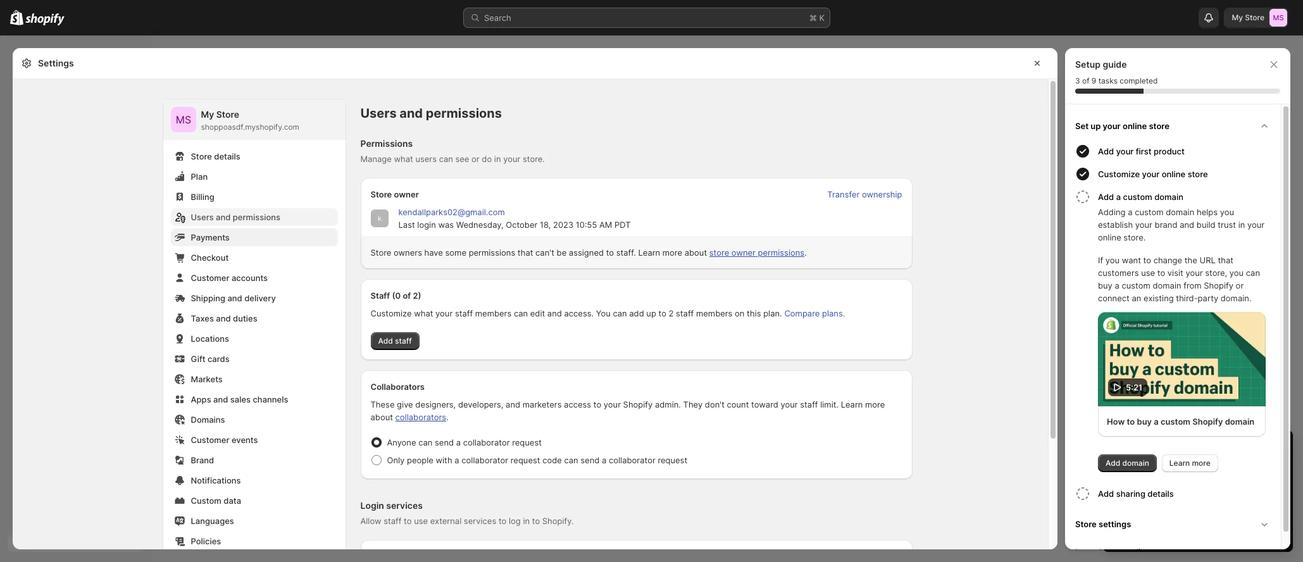 Task type: vqa. For each thing, say whether or not it's contained in the screenshot.
build
yes



Task type: describe. For each thing, give the bounding box(es) containing it.
my store shoppoasdf.myshopify.com
[[201, 109, 299, 132]]

shipping and delivery link
[[171, 289, 338, 307]]

and inside 2 days left in your trial element
[[1200, 465, 1214, 475]]

duties
[[233, 313, 257, 324]]

details inside the 'shop settings menu' element
[[214, 151, 240, 161]]

to right the how
[[1127, 417, 1135, 427]]

store owner permissions link
[[710, 248, 805, 258]]

permissions manage what users can see or do in your store.
[[361, 138, 545, 164]]

helps
[[1197, 207, 1218, 217]]

to inside 2 days left in your trial element
[[1145, 465, 1153, 475]]

what inside permissions manage what users can see or do in your store.
[[394, 154, 413, 164]]

customers
[[1098, 268, 1139, 278]]

store,
[[1206, 268, 1228, 278]]

customer for customer events
[[191, 435, 229, 445]]

that inside settings dialog
[[518, 248, 533, 258]]

learn inside "these give designers, developers, and marketers access to your shopify admin. they don't count toward your staff limit. learn more about"
[[841, 399, 863, 410]]

store for store settings
[[1076, 519, 1097, 529]]

online inside adding a custom domain helps you establish your brand and build trust in your online store.
[[1098, 232, 1122, 242]]

customize your online store button
[[1098, 163, 1276, 185]]

0 vertical spatial services
[[386, 500, 423, 511]]

shopify inside "these give designers, developers, and marketers access to your shopify admin. they don't count toward your staff limit. learn more about"
[[623, 399, 653, 410]]

adding a custom domain helps you establish your brand and build trust in your online store.
[[1098, 207, 1265, 242]]

adding
[[1098, 207, 1126, 217]]

learn inside "add a custom domain" element
[[1170, 458, 1190, 468]]

how to buy a custom shopify domain
[[1107, 417, 1255, 427]]

store settings button
[[1071, 510, 1276, 538]]

and inside adding a custom domain helps you establish your brand and build trust in your online store.
[[1180, 220, 1195, 230]]

add sharing details button
[[1098, 482, 1276, 505]]

store inside settings dialog
[[710, 248, 729, 258]]

collaborators .
[[395, 412, 449, 422]]

was
[[438, 220, 454, 230]]

add for add a custom domain
[[1098, 192, 1114, 202]]

if you want to change the url that customers use to visit your store, you can buy a custom domain from shopify or connect an existing third-party domain.
[[1098, 255, 1261, 303]]

1 horizontal spatial what
[[414, 308, 433, 318]]

1 members from the left
[[475, 308, 512, 318]]

don't
[[705, 399, 725, 410]]

plan link
[[171, 168, 338, 185]]

brand
[[191, 455, 214, 465]]

and up permissions
[[400, 106, 423, 121]]

access.
[[564, 308, 594, 318]]

plans.
[[822, 308, 845, 318]]

can inside permissions manage what users can see or do in your store.
[[439, 154, 453, 164]]

sharing
[[1117, 489, 1146, 499]]

setup guide
[[1076, 59, 1127, 70]]

store owners have some permissions that can't be assigned to staff. learn more about store owner permissions .
[[371, 248, 807, 258]]

completed
[[1120, 76, 1158, 85]]

1 horizontal spatial services
[[464, 516, 497, 526]]

5:21 button
[[1098, 312, 1266, 406]]

notifications
[[191, 475, 241, 486]]

staff
[[371, 291, 390, 301]]

some
[[445, 248, 467, 258]]

in inside login services allow staff to use external services to log in to shopify.
[[523, 516, 530, 526]]

add domain
[[1106, 458, 1150, 468]]

october
[[506, 220, 538, 230]]

collaborator down "these give designers, developers, and marketers access to your shopify admin. they don't count toward your staff limit. learn more about"
[[609, 455, 656, 465]]

store details link
[[171, 148, 338, 165]]

mark add sharing details as done image
[[1076, 486, 1091, 501]]

1 horizontal spatial send
[[581, 455, 600, 465]]

0 horizontal spatial more
[[663, 248, 683, 258]]

users inside the 'shop settings menu' element
[[191, 212, 214, 222]]

1 vertical spatial you
[[1106, 255, 1120, 265]]

shipping
[[191, 293, 225, 303]]

markets
[[191, 374, 223, 384]]

settings
[[1099, 519, 1132, 529]]

can left edit
[[514, 308, 528, 318]]

collaborator for with
[[462, 455, 508, 465]]

staff down some
[[455, 308, 473, 318]]

of inside settings dialog
[[403, 291, 411, 301]]

2 days left in your trial
[[1116, 442, 1249, 457]]

ownership
[[862, 189, 902, 199]]

setup guide dialog
[[1066, 48, 1291, 562]]

add a custom domain
[[1098, 192, 1184, 202]]

0 vertical spatial .
[[805, 248, 807, 258]]

left
[[1159, 442, 1179, 457]]

checkout
[[191, 253, 229, 263]]

domain inside if you want to change the url that customers use to visit your store, you can buy a custom domain from shopify or connect an existing third-party domain.
[[1153, 280, 1182, 291]]

shopify image
[[25, 13, 65, 26]]

store for store details
[[191, 151, 212, 161]]

and inside "these give designers, developers, and marketers access to your shopify admin. they don't count toward your staff limit. learn more about"
[[506, 399, 520, 410]]

request down admin.
[[658, 455, 688, 465]]

2 vertical spatial you
[[1230, 268, 1244, 278]]

kendallparks02@gmail.com
[[399, 207, 505, 217]]

0 horizontal spatial send
[[435, 437, 454, 448]]

learn more
[[1170, 458, 1211, 468]]

store for store owners have some permissions that can't be assigned to staff. learn more about store owner permissions .
[[371, 248, 392, 258]]

0 vertical spatial users and permissions
[[361, 106, 502, 121]]

2 members from the left
[[696, 308, 733, 318]]

want
[[1122, 255, 1141, 265]]

gift cards
[[191, 354, 230, 364]]

with
[[436, 455, 452, 465]]

1 horizontal spatial about
[[685, 248, 707, 258]]

and inside shipping and delivery link
[[228, 293, 242, 303]]

your inside if you want to change the url that customers use to visit your store, you can buy a custom domain from shopify or connect an existing third-party domain.
[[1186, 268, 1203, 278]]

credit
[[1183, 490, 1206, 500]]

domain up trial
[[1225, 417, 1255, 427]]

to right add
[[659, 308, 667, 318]]

languages link
[[171, 512, 338, 530]]

be
[[557, 248, 567, 258]]

staff.
[[616, 248, 636, 258]]

1 vertical spatial .
[[446, 412, 449, 422]]

up inside settings dialog
[[647, 308, 656, 318]]

domain inside adding a custom domain helps you establish your brand and build trust in your online store.
[[1166, 207, 1195, 217]]

set up your online store button
[[1071, 112, 1276, 140]]

add for add your first product
[[1098, 146, 1114, 156]]

shop settings menu element
[[163, 99, 345, 562]]

get:
[[1217, 465, 1232, 475]]

10:55
[[576, 220, 597, 230]]

2 days left in your trial element
[[1103, 463, 1293, 552]]

my for my store shoppoasdf.myshopify.com
[[201, 109, 214, 120]]

add for add sharing details
[[1098, 489, 1114, 499]]

login
[[417, 220, 436, 230]]

you inside adding a custom domain helps you establish your brand and build trust in your online store.
[[1220, 207, 1235, 217]]

settings dialog
[[13, 48, 1058, 562]]

users
[[416, 154, 437, 164]]

allow
[[361, 516, 381, 526]]

5:21
[[1126, 382, 1143, 393]]

kendallparks02@gmail.com last login was wednesday, october 18, 2023 10:55 am pdt
[[399, 207, 631, 230]]

to left staff.
[[606, 248, 614, 258]]

buy inside if you want to change the url that customers use to visit your store, you can buy a custom domain from shopify or connect an existing third-party domain.
[[1098, 280, 1113, 291]]

add sharing details
[[1098, 489, 1174, 499]]

to right allow
[[404, 516, 412, 526]]

0 vertical spatial learn
[[638, 248, 660, 258]]

permissions up 'plan.'
[[758, 248, 805, 258]]

login services allow staff to use external services to log in to shopify.
[[361, 500, 574, 526]]

events
[[232, 435, 258, 445]]

2023
[[553, 220, 574, 230]]

anyone can send a collaborator request
[[387, 437, 542, 448]]

shipping and delivery
[[191, 293, 276, 303]]

a inside adding a custom domain helps you establish your brand and build trust in your online store.
[[1128, 207, 1133, 217]]

customize for customize what your staff members can edit and access. you can add up to 2 staff members on this plan. compare plans.
[[371, 308, 412, 318]]

brand
[[1155, 220, 1178, 230]]

domain inside add a custom domain button
[[1155, 192, 1184, 202]]

customer for customer accounts
[[191, 273, 229, 283]]

do
[[482, 154, 492, 164]]

a down developers,
[[456, 437, 461, 448]]

customize for customize your online store
[[1098, 169, 1140, 179]]

more inside "these give designers, developers, and marketers access to your shopify admin. they don't count toward your staff limit. learn more about"
[[865, 399, 885, 410]]

1 horizontal spatial my store image
[[1270, 9, 1288, 27]]

k
[[820, 13, 825, 23]]

they
[[683, 399, 703, 410]]

custom
[[191, 496, 221, 506]]

paid
[[1162, 465, 1179, 475]]

staff (0 of 2)
[[371, 291, 421, 301]]

store for store owner
[[371, 189, 392, 199]]

staff inside login services allow staff to use external services to log in to shopify.
[[384, 516, 402, 526]]

add your first product button
[[1098, 140, 1276, 163]]

domain inside add domain link
[[1123, 458, 1150, 468]]

permissions down 'wednesday,'
[[469, 248, 515, 258]]

customize what your staff members can edit and access. you can add up to 2 staff members on this plan. compare plans.
[[371, 308, 845, 318]]

staff inside "these give designers, developers, and marketers access to your shopify admin. they don't count toward your staff limit. learn more about"
[[800, 399, 818, 410]]

an
[[1132, 293, 1142, 303]]

or inside permissions manage what users can see or do in your store.
[[472, 154, 480, 164]]

only
[[387, 455, 405, 465]]

to left log
[[499, 516, 507, 526]]

add for add staff
[[378, 336, 393, 346]]

staff inside add staff link
[[395, 336, 412, 346]]

can't
[[536, 248, 555, 258]]

limit.
[[821, 399, 839, 410]]

customer accounts
[[191, 273, 268, 283]]

a inside 2 days left in your trial element
[[1155, 465, 1160, 475]]

marketers
[[523, 399, 562, 410]]

use inside if you want to change the url that customers use to visit your store, you can buy a custom domain from shopify or connect an existing third-party domain.
[[1142, 268, 1155, 278]]

and inside taxes and duties link
[[216, 313, 231, 324]]

login
[[361, 500, 384, 511]]



Task type: locate. For each thing, give the bounding box(es) containing it.
1 horizontal spatial owner
[[732, 248, 756, 258]]

owner up last
[[394, 189, 419, 199]]

request up only people with a collaborator request code can send a collaborator request at the bottom of the page
[[512, 437, 542, 448]]

billing
[[191, 192, 214, 202]]

your inside 'button'
[[1117, 146, 1134, 156]]

tasks
[[1099, 76, 1118, 85]]

domain down days
[[1123, 458, 1150, 468]]

use
[[1142, 268, 1155, 278], [414, 516, 428, 526]]

build
[[1197, 220, 1216, 230]]

and right edit
[[548, 308, 562, 318]]

about inside "these give designers, developers, and marketers access to your shopify admin. they don't count toward your staff limit. learn more about"
[[371, 412, 393, 422]]

store. right do
[[523, 154, 545, 164]]

more right limit.
[[865, 399, 885, 410]]

0 horizontal spatial buy
[[1098, 280, 1113, 291]]

1 vertical spatial customer
[[191, 435, 229, 445]]

visit
[[1168, 268, 1184, 278]]

store inside 'customize your online store' button
[[1188, 169, 1208, 179]]

add up adding
[[1098, 192, 1114, 202]]

plan
[[191, 172, 208, 182]]

shopify down store,
[[1204, 280, 1234, 291]]

of inside setup guide dialog
[[1083, 76, 1090, 85]]

0 horizontal spatial up
[[647, 308, 656, 318]]

store inside launch your online store button
[[1153, 547, 1174, 557]]

settings
[[38, 58, 74, 68]]

1 horizontal spatial users
[[361, 106, 397, 121]]

can right code
[[564, 455, 578, 465]]

staff right add
[[676, 308, 694, 318]]

a
[[1117, 192, 1121, 202], [1128, 207, 1133, 217], [1115, 280, 1120, 291], [1154, 417, 1159, 427], [456, 437, 461, 448], [455, 455, 459, 465], [602, 455, 607, 465], [1155, 465, 1160, 475]]

users up permissions
[[361, 106, 397, 121]]

staff right allow
[[384, 516, 402, 526]]

1 vertical spatial of
[[403, 291, 411, 301]]

of left 9
[[1083, 76, 1090, 85]]

add your first product
[[1098, 146, 1185, 156]]

shoppoasdf.myshopify.com
[[201, 122, 299, 132]]

send
[[435, 437, 454, 448], [581, 455, 600, 465]]

of
[[1083, 76, 1090, 85], [403, 291, 411, 301]]

1 vertical spatial more
[[865, 399, 885, 410]]

on
[[735, 308, 745, 318]]

more right staff.
[[663, 248, 683, 258]]

transfer ownership button
[[828, 189, 902, 199]]

switch to a paid plan and get:
[[1116, 465, 1232, 475]]

0 horizontal spatial details
[[214, 151, 240, 161]]

0 horizontal spatial 2
[[669, 308, 674, 318]]

staff left limit.
[[800, 399, 818, 410]]

0 vertical spatial users
[[361, 106, 397, 121]]

to right log
[[532, 516, 540, 526]]

0 horizontal spatial owner
[[394, 189, 419, 199]]

in right log
[[523, 516, 530, 526]]

2 horizontal spatial learn
[[1170, 458, 1190, 468]]

0 horizontal spatial customize
[[371, 308, 412, 318]]

1 vertical spatial about
[[371, 412, 393, 422]]

2 right add
[[669, 308, 674, 318]]

add inside button
[[1098, 192, 1114, 202]]

mark add a custom domain as done image
[[1076, 189, 1091, 204]]

customize inside button
[[1098, 169, 1140, 179]]

guide
[[1103, 59, 1127, 70]]

online down product
[[1162, 169, 1186, 179]]

add down set up your online store
[[1098, 146, 1114, 156]]

send right code
[[581, 455, 600, 465]]

a up adding
[[1117, 192, 1121, 202]]

add inside settings dialog
[[378, 336, 393, 346]]

1 horizontal spatial learn
[[841, 399, 863, 410]]

in inside adding a custom domain helps you establish your brand and build trust in your online store.
[[1239, 220, 1246, 230]]

my store image up store details
[[171, 107, 196, 132]]

and left get:
[[1200, 465, 1214, 475]]

store inside button
[[1076, 519, 1097, 529]]

collaborators link
[[395, 412, 446, 422]]

1 vertical spatial or
[[1236, 280, 1244, 291]]

0 vertical spatial details
[[214, 151, 240, 161]]

1 vertical spatial 2
[[1116, 442, 1124, 457]]

0 vertical spatial customize
[[1098, 169, 1140, 179]]

permissions down billing link
[[233, 212, 280, 222]]

store inside my store shoppoasdf.myshopify.com
[[216, 109, 239, 120]]

what down 2) on the left bottom of the page
[[414, 308, 433, 318]]

launch your online store
[[1076, 547, 1174, 557]]

domains link
[[171, 411, 338, 429]]

1 vertical spatial services
[[464, 516, 497, 526]]

my store image
[[1270, 9, 1288, 27], [171, 107, 196, 132]]

store settings
[[1076, 519, 1132, 529]]

0 vertical spatial up
[[1091, 121, 1101, 131]]

2 days left in your trial button
[[1103, 431, 1293, 457]]

0 horizontal spatial that
[[518, 248, 533, 258]]

or up domain.
[[1236, 280, 1244, 291]]

0 horizontal spatial .
[[446, 412, 449, 422]]

1 vertical spatial up
[[647, 308, 656, 318]]

manage
[[361, 154, 392, 164]]

0 horizontal spatial users
[[191, 212, 214, 222]]

shopify.
[[542, 516, 574, 526]]

0 vertical spatial my
[[1232, 13, 1243, 22]]

users and permissions inside the 'shop settings menu' element
[[191, 212, 280, 222]]

in right do
[[494, 154, 501, 164]]

online up add your first product
[[1123, 121, 1147, 131]]

accounts
[[232, 273, 268, 283]]

store inside set up your online store button
[[1149, 121, 1170, 131]]

1 vertical spatial send
[[581, 455, 600, 465]]

my for my store
[[1232, 13, 1243, 22]]

use down change
[[1142, 268, 1155, 278]]

0 vertical spatial about
[[685, 248, 707, 258]]

store details
[[191, 151, 240, 161]]

custom up the an
[[1122, 280, 1151, 291]]

0 horizontal spatial members
[[475, 308, 512, 318]]

online
[[1123, 121, 1147, 131], [1162, 169, 1186, 179], [1098, 232, 1122, 242], [1127, 547, 1151, 557]]

request for with
[[511, 455, 540, 465]]

1 horizontal spatial users and permissions
[[361, 106, 502, 121]]

1 horizontal spatial 2
[[1116, 442, 1124, 457]]

0 horizontal spatial my
[[201, 109, 214, 120]]

can inside if you want to change the url that customers use to visit your store, you can buy a custom domain from shopify or connect an existing third-party domain.
[[1246, 268, 1261, 278]]

and inside users and permissions link
[[216, 212, 231, 222]]

owner up the on at the right bottom
[[732, 248, 756, 258]]

1 horizontal spatial that
[[1218, 255, 1234, 265]]

custom inside adding a custom domain helps you establish your brand and build trust in your online store.
[[1135, 207, 1164, 217]]

add a custom domain element
[[1073, 206, 1276, 472]]

your inside permissions manage what users can see or do in your store.
[[503, 154, 521, 164]]

in inside permissions manage what users can see or do in your store.
[[494, 154, 501, 164]]

my store image inside the 'shop settings menu' element
[[171, 107, 196, 132]]

switch
[[1116, 465, 1142, 475]]

buy up days
[[1137, 417, 1152, 427]]

1 vertical spatial my store image
[[171, 107, 196, 132]]

collaborators
[[395, 412, 446, 422]]

you up trust on the right top
[[1220, 207, 1235, 217]]

0 horizontal spatial of
[[403, 291, 411, 301]]

your inside button
[[1107, 547, 1125, 557]]

0 vertical spatial or
[[472, 154, 480, 164]]

customer inside customer events link
[[191, 435, 229, 445]]

1 vertical spatial what
[[414, 308, 433, 318]]

and left marketers
[[506, 399, 520, 410]]

0 horizontal spatial learn
[[638, 248, 660, 258]]

0 vertical spatial use
[[1142, 268, 1155, 278]]

more down 2 days left in your trial dropdown button
[[1192, 458, 1211, 468]]

online inside button
[[1127, 547, 1151, 557]]

2 horizontal spatial more
[[1192, 458, 1211, 468]]

count
[[727, 399, 749, 410]]

and right apps
[[213, 394, 228, 405]]

1 vertical spatial use
[[414, 516, 428, 526]]

collaborator down developers,
[[463, 437, 510, 448]]

shopify inside if you want to change the url that customers use to visit your store, you can buy a custom domain from shopify or connect an existing third-party domain.
[[1204, 280, 1234, 291]]

1 vertical spatial buy
[[1137, 417, 1152, 427]]

0 vertical spatial more
[[663, 248, 683, 258]]

trust
[[1218, 220, 1236, 230]]

shopify left admin.
[[623, 399, 653, 410]]

policies link
[[171, 532, 338, 550]]

launch your online store button
[[1071, 538, 1276, 562]]

0 horizontal spatial use
[[414, 516, 428, 526]]

0 horizontal spatial or
[[472, 154, 480, 164]]

domain down add a custom domain button
[[1166, 207, 1195, 217]]

1 horizontal spatial more
[[865, 399, 885, 410]]

compare
[[785, 308, 820, 318]]

and
[[400, 106, 423, 121], [216, 212, 231, 222], [1180, 220, 1195, 230], [228, 293, 242, 303], [548, 308, 562, 318], [216, 313, 231, 324], [213, 394, 228, 405], [506, 399, 520, 410], [1200, 465, 1214, 475]]

shopify image
[[10, 10, 24, 25]]

1 vertical spatial details
[[1148, 489, 1174, 499]]

users and permissions up permissions manage what users can see or do in your store.
[[361, 106, 502, 121]]

staff
[[455, 308, 473, 318], [676, 308, 694, 318], [395, 336, 412, 346], [800, 399, 818, 410], [384, 516, 402, 526]]

$50
[[1126, 490, 1142, 500]]

1 horizontal spatial store.
[[1124, 232, 1146, 242]]

in inside 2 days left in your trial dropdown button
[[1182, 442, 1193, 457]]

⌘ k
[[810, 13, 825, 23]]

or left do
[[472, 154, 480, 164]]

a inside if you want to change the url that customers use to visit your store, you can buy a custom domain from shopify or connect an existing third-party domain.
[[1115, 280, 1120, 291]]

can right you
[[613, 308, 627, 318]]

0 horizontal spatial users and permissions
[[191, 212, 280, 222]]

online down establish on the right top of the page
[[1098, 232, 1122, 242]]

more inside "add a custom domain" element
[[1192, 458, 1211, 468]]

have
[[425, 248, 443, 258]]

plan
[[1181, 465, 1197, 475]]

2 inside dropdown button
[[1116, 442, 1124, 457]]

from
[[1184, 280, 1202, 291]]

trial
[[1226, 442, 1249, 457]]

store. inside adding a custom domain helps you establish your brand and build trust in your online store.
[[1124, 232, 1146, 242]]

add down staff
[[378, 336, 393, 346]]

what left the users
[[394, 154, 413, 164]]

services right 'external'
[[464, 516, 497, 526]]

avatar with initials k image
[[371, 210, 388, 227]]

custom up 2 days left in your trial
[[1161, 417, 1191, 427]]

1 horizontal spatial details
[[1148, 489, 1174, 499]]

request left code
[[511, 455, 540, 465]]

taxes
[[191, 313, 214, 324]]

first
[[1136, 146, 1152, 156]]

0 vertical spatial shopify
[[1204, 280, 1234, 291]]

that inside if you want to change the url that customers use to visit your store, you can buy a custom domain from shopify or connect an existing third-party domain.
[[1218, 255, 1234, 265]]

to left visit at the right top
[[1158, 268, 1166, 278]]

1 horizontal spatial use
[[1142, 268, 1155, 278]]

0 horizontal spatial what
[[394, 154, 413, 164]]

and up payments
[[216, 212, 231, 222]]

log
[[509, 516, 521, 526]]

store. inside permissions manage what users can see or do in your store.
[[523, 154, 545, 164]]

online down settings
[[1127, 547, 1151, 557]]

1 horizontal spatial .
[[805, 248, 807, 258]]

party
[[1198, 293, 1219, 303]]

up right add
[[647, 308, 656, 318]]

customize your online store
[[1098, 169, 1208, 179]]

1 horizontal spatial customize
[[1098, 169, 1140, 179]]

store. down establish on the right top of the page
[[1124, 232, 1146, 242]]

add staff link
[[371, 332, 419, 350]]

and down customer accounts
[[228, 293, 242, 303]]

or inside if you want to change the url that customers use to visit your store, you can buy a custom domain from shopify or connect an existing third-party domain.
[[1236, 280, 1244, 291]]

ms button
[[171, 107, 196, 132]]

1 horizontal spatial members
[[696, 308, 733, 318]]

0 vertical spatial what
[[394, 154, 413, 164]]

1 vertical spatial users
[[191, 212, 214, 222]]

. up compare
[[805, 248, 807, 258]]

customer accounts link
[[171, 269, 338, 287]]

1 vertical spatial customize
[[371, 308, 412, 318]]

2 inside settings dialog
[[669, 308, 674, 318]]

add staff
[[378, 336, 412, 346]]

add inside button
[[1098, 489, 1114, 499]]

1 vertical spatial store.
[[1124, 232, 1146, 242]]

collaborator for send
[[463, 437, 510, 448]]

$50 app store credit
[[1126, 490, 1206, 500]]

1 horizontal spatial of
[[1083, 76, 1090, 85]]

can up "people" on the left
[[419, 437, 433, 448]]

collaborator down anyone can send a collaborator request
[[462, 455, 508, 465]]

details
[[214, 151, 240, 161], [1148, 489, 1174, 499]]

1 vertical spatial users and permissions
[[191, 212, 280, 222]]

buy up connect
[[1098, 280, 1113, 291]]

pdt
[[615, 220, 631, 230]]

custom down customize your online store
[[1123, 192, 1153, 202]]

domain.
[[1221, 293, 1252, 303]]

details up plan link
[[214, 151, 240, 161]]

add
[[629, 308, 644, 318]]

0 vertical spatial store.
[[523, 154, 545, 164]]

to right want
[[1144, 255, 1152, 265]]

details down paid
[[1148, 489, 1174, 499]]

customer inside customer accounts link
[[191, 273, 229, 283]]

users down the billing
[[191, 212, 214, 222]]

store inside 2 days left in your trial element
[[1161, 490, 1181, 500]]

request for send
[[512, 437, 542, 448]]

my inside my store shoppoasdf.myshopify.com
[[201, 109, 214, 120]]

more
[[663, 248, 683, 258], [865, 399, 885, 410], [1192, 458, 1211, 468]]

1 vertical spatial owner
[[732, 248, 756, 258]]

toward
[[752, 399, 779, 410]]

connect
[[1098, 293, 1130, 303]]

0 vertical spatial of
[[1083, 76, 1090, 85]]

you
[[1220, 207, 1235, 217], [1106, 255, 1120, 265], [1230, 268, 1244, 278]]

add for add domain
[[1106, 458, 1121, 468]]

domain
[[1155, 192, 1184, 202], [1166, 207, 1195, 217], [1153, 280, 1182, 291], [1225, 417, 1255, 427], [1123, 458, 1150, 468]]

1 customer from the top
[[191, 273, 229, 283]]

details inside button
[[1148, 489, 1174, 499]]

send up with
[[435, 437, 454, 448]]

assigned
[[569, 248, 604, 258]]

give
[[397, 399, 413, 410]]

custom inside button
[[1123, 192, 1153, 202]]

members left the on at the right bottom
[[696, 308, 733, 318]]

of left 2) on the left bottom of the page
[[403, 291, 411, 301]]

1 horizontal spatial my
[[1232, 13, 1243, 22]]

0 vertical spatial owner
[[394, 189, 419, 199]]

and right taxes
[[216, 313, 231, 324]]

a up days
[[1154, 417, 1159, 427]]

2 vertical spatial more
[[1192, 458, 1211, 468]]

channels
[[253, 394, 288, 405]]

add up sharing
[[1106, 458, 1121, 468]]

domain down customize your online store
[[1155, 192, 1184, 202]]

your inside dropdown button
[[1196, 442, 1223, 457]]

0 vertical spatial buy
[[1098, 280, 1113, 291]]

sales
[[230, 394, 251, 405]]

about down these
[[371, 412, 393, 422]]

1 vertical spatial my
[[201, 109, 214, 120]]

and inside apps and sales channels link
[[213, 394, 228, 405]]

a right with
[[455, 455, 459, 465]]

. down designers,
[[446, 412, 449, 422]]

you right if
[[1106, 255, 1120, 265]]

2 vertical spatial shopify
[[1193, 417, 1223, 427]]

can up domain.
[[1246, 268, 1261, 278]]

2 vertical spatial learn
[[1170, 458, 1190, 468]]

0 vertical spatial 2
[[669, 308, 674, 318]]

custom down the add a custom domain
[[1135, 207, 1164, 217]]

9
[[1092, 76, 1097, 85]]

my
[[1232, 13, 1243, 22], [201, 109, 214, 120]]

0 vertical spatial my store image
[[1270, 9, 1288, 27]]

search
[[484, 13, 511, 23]]

members left edit
[[475, 308, 512, 318]]

what
[[394, 154, 413, 164], [414, 308, 433, 318]]

to inside "these give designers, developers, and marketers access to your shopify admin. they don't count toward your staff limit. learn more about"
[[594, 399, 602, 410]]

0 vertical spatial send
[[435, 437, 454, 448]]

0 horizontal spatial about
[[371, 412, 393, 422]]

see
[[456, 154, 469, 164]]

you right store,
[[1230, 268, 1244, 278]]

that left can't
[[518, 248, 533, 258]]

plan.
[[764, 308, 782, 318]]

customize inside settings dialog
[[371, 308, 412, 318]]

a right code
[[602, 455, 607, 465]]

1 vertical spatial shopify
[[623, 399, 653, 410]]

0 vertical spatial you
[[1220, 207, 1235, 217]]

0 horizontal spatial store.
[[523, 154, 545, 164]]

1 vertical spatial learn
[[841, 399, 863, 410]]

a left paid
[[1155, 465, 1160, 475]]

my store image right my store
[[1270, 9, 1288, 27]]

1 horizontal spatial up
[[1091, 121, 1101, 131]]

permissions up permissions manage what users can see or do in your store.
[[426, 106, 502, 121]]

customize down the staff (0 of 2)
[[371, 308, 412, 318]]

up inside button
[[1091, 121, 1101, 131]]

customer events link
[[171, 431, 338, 449]]

how
[[1107, 417, 1125, 427]]

0 horizontal spatial my store image
[[171, 107, 196, 132]]

permissions inside the 'shop settings menu' element
[[233, 212, 280, 222]]

that up store,
[[1218, 255, 1234, 265]]

1 horizontal spatial buy
[[1137, 417, 1152, 427]]

a inside add a custom domain button
[[1117, 192, 1121, 202]]

users
[[361, 106, 397, 121], [191, 212, 214, 222]]

collaborators
[[371, 382, 425, 392]]

customize up the add a custom domain
[[1098, 169, 1140, 179]]

18,
[[540, 220, 551, 230]]

0 horizontal spatial services
[[386, 500, 423, 511]]

0 vertical spatial customer
[[191, 273, 229, 283]]

2 customer from the top
[[191, 435, 229, 445]]

staff down (0 on the left bottom
[[395, 336, 412, 346]]

in up learn more
[[1182, 442, 1193, 457]]

custom inside if you want to change the url that customers use to visit your store, you can buy a custom domain from shopify or connect an existing third-party domain.
[[1122, 280, 1151, 291]]

use inside login services allow staff to use external services to log in to shopify.
[[414, 516, 428, 526]]

people
[[407, 455, 434, 465]]

add inside 'button'
[[1098, 146, 1114, 156]]

up right the set
[[1091, 121, 1101, 131]]

1 horizontal spatial or
[[1236, 280, 1244, 291]]

$50 app store credit link
[[1126, 490, 1206, 500]]

markets link
[[171, 370, 338, 388]]

these give designers, developers, and marketers access to your shopify admin. they don't count toward your staff limit. learn more about
[[371, 399, 885, 422]]



